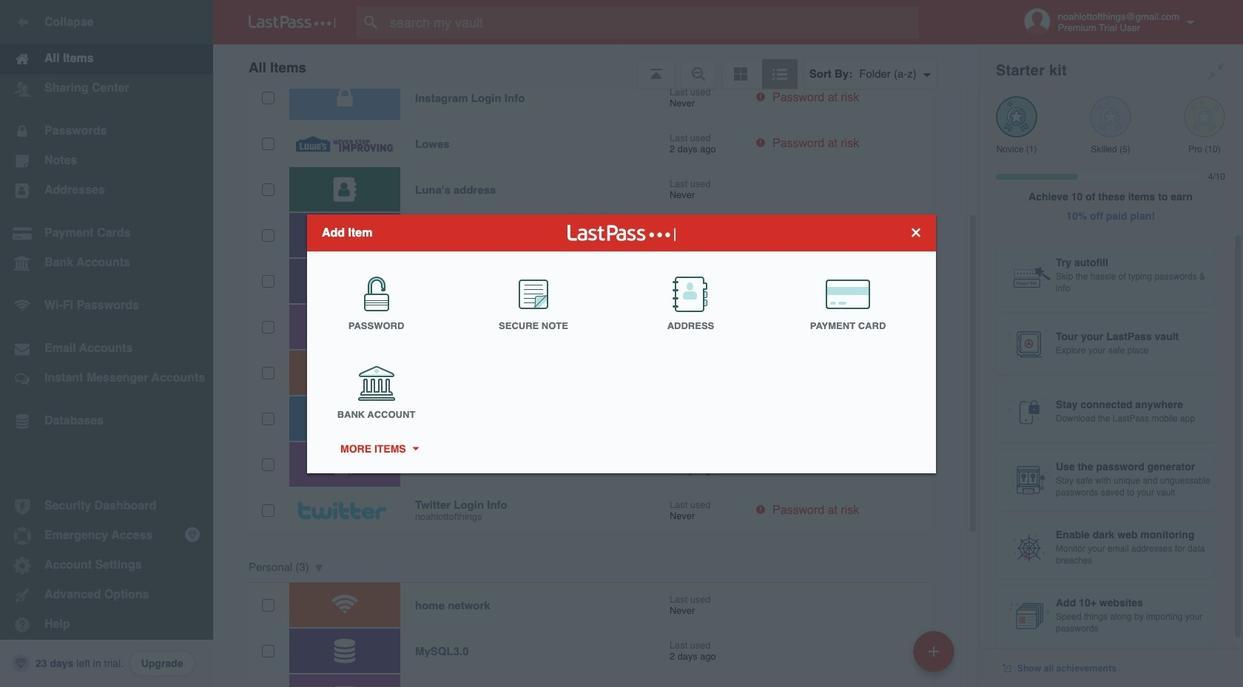 Task type: locate. For each thing, give the bounding box(es) containing it.
lastpass image
[[249, 16, 336, 29]]

new item image
[[929, 647, 939, 657]]

dialog
[[307, 214, 936, 473]]

main navigation navigation
[[0, 0, 213, 688]]



Task type: describe. For each thing, give the bounding box(es) containing it.
new item navigation
[[908, 627, 964, 688]]

Search search field
[[357, 6, 948, 38]]

caret right image
[[410, 447, 421, 451]]

vault options navigation
[[213, 44, 979, 89]]

search my vault text field
[[357, 6, 948, 38]]



Task type: vqa. For each thing, say whether or not it's contained in the screenshot.
New item 'navigation'
yes



